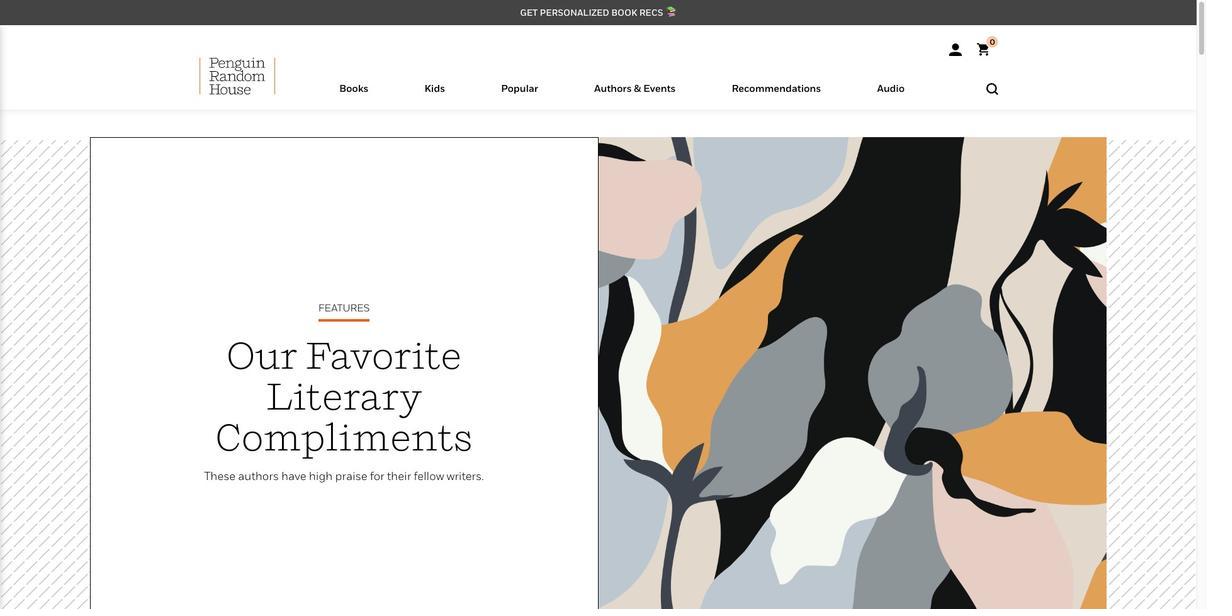 Task type: vqa. For each thing, say whether or not it's contained in the screenshot.
These authors have high praise for their fellow writers.
yes



Task type: locate. For each thing, give the bounding box(es) containing it.
recs
[[640, 7, 664, 18]]

popular button
[[473, 79, 567, 110]]

audio link
[[878, 82, 905, 110]]

recommendations button
[[704, 79, 850, 110]]

praise
[[335, 470, 368, 483]]

search image
[[987, 83, 999, 95]]

get personalized book recs 📚 link
[[520, 7, 677, 18]]

writers.
[[447, 470, 484, 483]]

books link
[[340, 82, 369, 110]]

audio
[[878, 82, 905, 94]]

authors complimenting authors image
[[599, 137, 1108, 610]]

recommendations
[[732, 82, 822, 94]]

books button
[[311, 79, 397, 110]]

penguin random house image
[[199, 57, 275, 95]]

these
[[204, 470, 236, 483]]

books
[[340, 82, 369, 94]]

authors & events button
[[567, 79, 704, 110]]

audio button
[[850, 79, 933, 110]]

recommendations link
[[732, 82, 822, 110]]

shopping cart image
[[977, 36, 999, 56]]

main navigation element
[[168, 57, 1029, 110]]

kids button
[[397, 79, 473, 110]]

&
[[634, 82, 641, 94]]

authors
[[238, 470, 279, 483]]

book
[[612, 7, 638, 18]]

get
[[520, 7, 538, 18]]

popular
[[501, 82, 539, 94]]

literary
[[266, 374, 423, 419]]

compliments
[[216, 415, 473, 460]]

authors & events link
[[595, 82, 676, 110]]

get personalized book recs 📚
[[520, 7, 677, 18]]



Task type: describe. For each thing, give the bounding box(es) containing it.
personalized
[[540, 7, 610, 18]]

fellow
[[414, 470, 444, 483]]

have
[[282, 470, 307, 483]]

our favorite literary compliments
[[216, 333, 473, 460]]

📚
[[666, 7, 677, 18]]

kids link
[[425, 82, 445, 110]]

kids
[[425, 82, 445, 94]]

events
[[644, 82, 676, 94]]

for
[[370, 470, 385, 483]]

authors & events
[[595, 82, 676, 94]]

features
[[319, 302, 370, 314]]

these authors have high praise for their fellow writers.
[[204, 470, 484, 483]]

our
[[227, 333, 298, 378]]

authors
[[595, 82, 632, 94]]

their
[[387, 470, 411, 483]]

sign in image
[[950, 43, 962, 56]]

favorite
[[305, 333, 462, 378]]

high
[[309, 470, 333, 483]]



